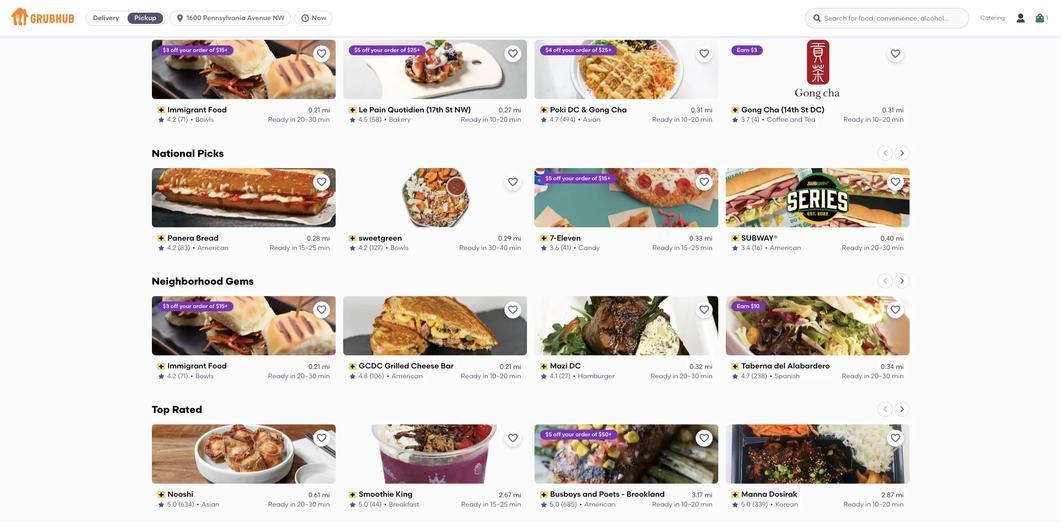 Task type: describe. For each thing, give the bounding box(es) containing it.
your for the star icon over top
[[179, 304, 192, 310]]

delicious deals
[[152, 19, 227, 31]]

of for poki dc & gong cha logo's the star icon
[[592, 47, 597, 53]]

brookland
[[627, 491, 665, 500]]

ready for the gcdc grilled cheese bar logo
[[461, 373, 481, 381]]

• for poki dc & gong cha logo's the star icon
[[578, 116, 580, 124]]

caret left icon image for gems
[[881, 278, 889, 285]]

5.0 (634)
[[167, 501, 194, 509]]

sweetgreen logo image
[[343, 168, 527, 228]]

subway® logo image
[[726, 168, 909, 228]]

order for the le pain quotidien (17th st nw) logo
[[384, 47, 399, 53]]

$25+ for (17th
[[407, 47, 420, 53]]

national
[[152, 147, 195, 159]]

$25+ for gong
[[599, 47, 612, 53]]

min for taberna del alabardero logo at the right of the page
[[892, 373, 904, 381]]

pickup button
[[126, 11, 165, 26]]

in for manna dosirak logo
[[865, 501, 871, 509]]

• for mazi dc logo the star icon
[[573, 373, 576, 381]]

gong cha (14th st dc)
[[741, 105, 825, 114]]

svg image inside 1600 pennsylvania avenue nw 'button'
[[175, 14, 185, 23]]

asian for poki dc & gong cha
[[583, 116, 601, 124]]

star icon image for mazi dc logo
[[540, 373, 547, 381]]

0.33
[[689, 235, 703, 243]]

• candy
[[574, 244, 600, 252]]

• for the star icon related to nooshi logo
[[197, 501, 199, 509]]

0.21 for neighborhood gems
[[308, 363, 320, 371]]

(685)
[[561, 501, 577, 509]]

(17th
[[426, 105, 443, 114]]

4.1 (27)
[[550, 373, 571, 381]]

(83)
[[178, 244, 190, 252]]

3.4
[[741, 244, 750, 252]]

del
[[774, 362, 786, 371]]

$10
[[751, 304, 760, 310]]

• bowls for gems
[[190, 373, 214, 381]]

your for the star icon over national on the left of the page
[[179, 47, 192, 53]]

$15+ for deals
[[216, 47, 228, 53]]

4.8
[[358, 373, 368, 381]]

delicious
[[152, 19, 197, 31]]

4.2 (127)
[[358, 244, 383, 252]]

mi for poki dc & gong cha logo's the star icon
[[705, 106, 712, 114]]

min for subway® logo
[[892, 244, 904, 252]]

delivery
[[93, 14, 119, 22]]

subscription pass image for poki dc & gong cha
[[540, 107, 548, 113]]

(58)
[[369, 116, 382, 124]]

star icon image for the "busboys and poets - brookland logo" at the bottom of the page
[[540, 502, 547, 509]]

subscription pass image for gong cha (14th st dc)
[[731, 107, 740, 113]]

• spanish
[[770, 373, 800, 381]]

&
[[581, 105, 587, 114]]

neighborhood gems
[[152, 276, 254, 288]]

mi for the star icon for the gcdc grilled cheese bar logo
[[513, 363, 521, 371]]

to
[[862, 279, 869, 287]]

gcdc
[[359, 362, 383, 371]]

mi for mazi dc logo the star icon
[[705, 363, 712, 371]]

star icon image for sweetgreen logo
[[349, 245, 356, 252]]

$3 off your order of $15+ for delicious
[[163, 47, 228, 53]]

20–30 for the star icon related to nooshi logo
[[297, 501, 316, 509]]

smoothie
[[359, 491, 394, 500]]

dc for neighborhood gems
[[569, 362, 581, 371]]

national picks
[[152, 147, 224, 159]]

dc)
[[810, 105, 825, 114]]

proceed
[[833, 279, 860, 287]]

5.0 (685)
[[550, 501, 577, 509]]

• coffee and tea
[[762, 116, 816, 124]]

nw)
[[455, 105, 471, 114]]

dosirak
[[769, 491, 797, 500]]

of for the star icon over national on the left of the page
[[209, 47, 215, 53]]

king
[[396, 491, 412, 500]]

2.87
[[882, 492, 894, 500]]

star icon image up national on the left of the page
[[157, 116, 165, 124]]

off for the "busboys and poets - brookland logo" at the bottom of the page
[[553, 432, 561, 439]]

mi for the star icon over top
[[322, 363, 330, 371]]

taberna del alabardero
[[741, 362, 830, 371]]

catering
[[981, 15, 1005, 21]]

• korean
[[770, 501, 798, 509]]

(4)
[[751, 116, 760, 124]]

1 vertical spatial bowls
[[390, 244, 409, 252]]

star icon image for nooshi logo
[[157, 502, 165, 509]]

• for the star icon for sweetgreen logo
[[385, 244, 388, 252]]

ready in 10–20 min for le pain quotidien (17th st nw)
[[461, 116, 521, 124]]

4.8 (106)
[[358, 373, 384, 381]]

american for panera bread
[[197, 244, 229, 252]]

of for the star icon associated with 7-eleven logo
[[592, 175, 597, 182]]

nooshi logo image
[[152, 425, 335, 485]]

now button
[[294, 11, 336, 26]]

le
[[359, 105, 368, 114]]

earn $10
[[737, 304, 760, 310]]

mi for the star icon related to nooshi logo
[[322, 492, 330, 500]]

0.31 for gong cha (14th st dc)
[[882, 106, 894, 114]]

Search for food, convenience, alcohol... search field
[[805, 8, 969, 29]]

mi for the star icon associated with manna dosirak logo
[[896, 492, 904, 500]]

• asian for nooshi
[[197, 501, 219, 509]]

main navigation navigation
[[0, 0, 1061, 37]]

(339)
[[752, 501, 768, 509]]

off for immigrant food logo corresponding to delicious deals
[[171, 47, 178, 53]]

0 vertical spatial $5
[[354, 47, 361, 53]]

0.31 mi for poki dc & gong cha
[[691, 106, 712, 114]]

• bakery
[[384, 116, 411, 124]]

• for the star icon associated with manna dosirak logo
[[770, 501, 773, 509]]

subway®
[[741, 234, 778, 243]]

min for nooshi logo
[[318, 501, 330, 509]]

mazi
[[550, 362, 568, 371]]

0.31 for poki dc & gong cha
[[691, 106, 703, 114]]

ready for the smoothie king logo
[[461, 501, 481, 509]]

1 vertical spatial • bowls
[[385, 244, 409, 252]]

min for immigrant food logo associated with neighborhood gems
[[318, 373, 330, 381]]

breakfast
[[389, 501, 419, 509]]

star icon image for subway® logo
[[731, 245, 739, 252]]

$5 off your order of $15+
[[546, 175, 611, 182]]

star icon image for panera bread logo in the top left of the page
[[157, 245, 165, 252]]

ready in 20–30 min for taberna del alabardero logo at the right of the page
[[842, 373, 904, 381]]

american for subway®
[[770, 244, 801, 252]]

0.32 mi
[[690, 363, 712, 371]]

$5 off your order of $25+
[[354, 47, 420, 53]]

panera bread
[[167, 234, 219, 243]]

earn for gems
[[737, 304, 750, 310]]

(41)
[[561, 244, 571, 252]]

quotidien
[[388, 105, 424, 114]]

ready for 7-eleven logo
[[652, 244, 673, 252]]

$4 off your order of $25+
[[546, 47, 612, 53]]

spanish
[[775, 373, 800, 381]]

picks
[[197, 147, 224, 159]]

save this restaurant image for gong cha (14th st dc)
[[890, 48, 901, 59]]

bread
[[196, 234, 219, 243]]

0.40 mi
[[881, 235, 904, 243]]

10–20 for manna dosirak
[[873, 501, 890, 509]]

1
[[1046, 14, 1048, 22]]

poets
[[599, 491, 620, 500]]

1 horizontal spatial svg image
[[813, 14, 822, 23]]

(634)
[[178, 501, 194, 509]]

7-eleven
[[550, 234, 581, 243]]

your for the star icon corresponding to the le pain quotidien (17th st nw) logo
[[371, 47, 383, 53]]

min for panera bread logo in the top left of the page
[[318, 244, 330, 252]]

svg image for now
[[300, 14, 310, 23]]

subscription pass image for panera bread
[[157, 235, 166, 242]]

$4
[[546, 47, 552, 53]]

4.7 for taberna del alabardero
[[741, 373, 750, 381]]

ready for panera bread logo in the top left of the page
[[270, 244, 290, 252]]

(238)
[[751, 373, 767, 381]]

in for the le pain quotidien (17th st nw) logo
[[483, 116, 488, 124]]

0.40
[[881, 235, 894, 243]]

min for poki dc & gong cha logo
[[701, 116, 712, 124]]

10–20 for le pain quotidien (17th st nw)
[[490, 116, 508, 124]]

3.17
[[692, 492, 703, 500]]

cheese
[[411, 362, 439, 371]]

$5 off your order of $50+
[[546, 432, 612, 439]]

panera bread logo image
[[152, 168, 335, 228]]

poki dc & gong cha logo image
[[534, 40, 718, 99]]

3.4 (16)
[[741, 244, 763, 252]]

american for busboys and poets - brookland
[[584, 501, 616, 509]]

subscription pass image for 7-eleven
[[540, 235, 548, 242]]

star icon image for the smoothie king logo
[[349, 502, 356, 509]]

10–20 for busboys and poets - brookland
[[681, 501, 699, 509]]

earn for deals
[[737, 47, 750, 53]]

3.6
[[550, 244, 559, 252]]

caret right icon image for top rated
[[898, 406, 906, 414]]

star icon image for the le pain quotidien (17th st nw) logo
[[349, 116, 356, 124]]

hamburger
[[578, 373, 615, 381]]

4.5
[[358, 116, 368, 124]]

busboys and poets - brookland logo image
[[534, 425, 718, 485]]

in for mazi dc logo
[[673, 373, 678, 381]]

your for the star icon associated with 7-eleven logo
[[562, 175, 574, 182]]

smoothie king
[[359, 491, 412, 500]]

top
[[152, 404, 170, 416]]

(27)
[[559, 373, 571, 381]]

1 button
[[1035, 10, 1048, 27]]

caret left icon image for deals
[[881, 21, 889, 28]]

your for poki dc & gong cha logo's the star icon
[[562, 47, 574, 53]]

immigrant food for neighborhood
[[167, 362, 227, 371]]

4.7 (494)
[[550, 116, 576, 124]]

ready in 20–30 min for immigrant food logo corresponding to delicious deals
[[268, 116, 330, 124]]

mi for the star icon corresponding to taberna del alabardero logo at the right of the page
[[896, 363, 904, 371]]

4.7 (238)
[[741, 373, 767, 381]]

neighborhood
[[152, 276, 223, 288]]

taberna
[[741, 362, 772, 371]]

4.2 left (127)
[[358, 244, 368, 252]]

15–25 for smoothie king
[[490, 501, 508, 509]]

manna dosirak
[[741, 491, 797, 500]]

(16)
[[752, 244, 763, 252]]

in for panera bread logo in the top left of the page
[[292, 244, 297, 252]]

• breakfast
[[384, 501, 419, 509]]

off for poki dc & gong cha logo
[[553, 47, 561, 53]]

1 vertical spatial and
[[583, 491, 597, 500]]

gcdc grilled cheese bar logo image
[[343, 297, 527, 356]]



Task type: vqa. For each thing, say whether or not it's contained in the screenshot.
Vui
no



Task type: locate. For each thing, give the bounding box(es) containing it.
4.2 (71)
[[167, 116, 188, 124], [167, 373, 188, 381]]

2 5.0 from the left
[[358, 501, 368, 509]]

mi for the star icon corresponding to the le pain quotidien (17th st nw) logo
[[513, 106, 521, 114]]

• right (494)
[[578, 116, 580, 124]]

3.7
[[741, 116, 750, 124]]

4 caret left icon image from the top
[[881, 406, 889, 414]]

• down manna dosirak
[[770, 501, 773, 509]]

manna dosirak logo image
[[726, 425, 909, 485]]

order for the "busboys and poets - brookland logo" at the bottom of the page
[[575, 432, 590, 439]]

1 horizontal spatial • asian
[[578, 116, 601, 124]]

st left nw)
[[445, 105, 453, 114]]

of for the star icon corresponding to the le pain quotidien (17th st nw) logo
[[400, 47, 406, 53]]

american down the gcdc grilled cheese bar
[[391, 373, 423, 381]]

subscription pass image for sweetgreen
[[349, 235, 357, 242]]

pain
[[369, 105, 386, 114]]

of for the star icon over top
[[209, 304, 215, 310]]

american down "bread"
[[197, 244, 229, 252]]

alabardero
[[787, 362, 830, 371]]

• asian down the poki dc & gong cha
[[578, 116, 601, 124]]

• for the star icon corresponding to taberna del alabardero logo at the right of the page
[[770, 373, 772, 381]]

15–25 for 7-eleven
[[681, 244, 699, 252]]

caret left icon image
[[881, 21, 889, 28], [881, 149, 889, 157], [881, 278, 889, 285], [881, 406, 889, 414]]

$5 for national picks
[[546, 175, 552, 182]]

1 horizontal spatial 0.31 mi
[[882, 106, 904, 114]]

star icon image left 4.1
[[540, 373, 547, 381]]

2 vertical spatial $5
[[546, 432, 552, 439]]

•
[[190, 116, 193, 124], [384, 116, 387, 124], [578, 116, 580, 124], [762, 116, 765, 124], [192, 244, 195, 252], [385, 244, 388, 252], [574, 244, 576, 252], [765, 244, 768, 252], [190, 373, 193, 381], [387, 373, 389, 381], [573, 373, 576, 381], [770, 373, 772, 381], [197, 501, 199, 509], [384, 501, 387, 509], [579, 501, 582, 509], [770, 501, 773, 509]]

0 vertical spatial earn
[[737, 47, 750, 53]]

15–25 down 0.28
[[299, 244, 316, 252]]

star icon image for 7-eleven logo
[[540, 245, 547, 252]]

2 $25+ from the left
[[599, 47, 612, 53]]

asian down the poki dc & gong cha
[[583, 116, 601, 124]]

subscription pass image left "7-"
[[540, 235, 548, 242]]

1 horizontal spatial ready in 15–25 min
[[461, 501, 521, 509]]

food for deals
[[208, 105, 227, 114]]

0 vertical spatial food
[[208, 105, 227, 114]]

2 gong from the left
[[741, 105, 762, 114]]

off for immigrant food logo associated with neighborhood gems
[[171, 304, 178, 310]]

star icon image left '4.2 (127)'
[[349, 245, 356, 252]]

subscription pass image for taberna del alabardero
[[731, 364, 740, 370]]

$3 off your order of $15+
[[163, 47, 228, 53], [163, 304, 228, 310]]

5.0 down the nooshi
[[167, 501, 177, 509]]

le pain quotidien (17th st nw) logo image
[[343, 40, 527, 99]]

subscription pass image left manna
[[731, 492, 740, 499]]

4.7 left (238) at the bottom right of the page
[[741, 373, 750, 381]]

and left the poets
[[583, 491, 597, 500]]

ready in 15–25 min down the 2.67
[[461, 501, 521, 509]]

mi for the star icon for sweetgreen logo
[[513, 235, 521, 243]]

immigrant food logo image for neighborhood gems
[[152, 297, 335, 356]]

1 vertical spatial (71)
[[178, 373, 188, 381]]

10–20
[[490, 116, 508, 124], [681, 116, 699, 124], [873, 116, 890, 124], [490, 373, 508, 381], [681, 501, 699, 509], [873, 501, 890, 509]]

star icon image left 4.8
[[349, 373, 356, 381]]

1 horizontal spatial $25+
[[599, 47, 612, 53]]

(44)
[[370, 501, 382, 509]]

cha right &
[[611, 105, 627, 114]]

0 vertical spatial • asian
[[578, 116, 601, 124]]

1 vertical spatial 4.2 (71)
[[167, 373, 188, 381]]

0.29 mi
[[498, 235, 521, 243]]

4.7 for poki dc & gong cha
[[550, 116, 558, 124]]

7-eleven logo image
[[534, 168, 718, 228]]

mi
[[322, 106, 330, 114], [513, 106, 521, 114], [705, 106, 712, 114], [896, 106, 904, 114], [322, 235, 330, 243], [513, 235, 521, 243], [705, 235, 712, 243], [896, 235, 904, 243], [322, 363, 330, 371], [513, 363, 521, 371], [705, 363, 712, 371], [896, 363, 904, 371], [322, 492, 330, 500], [513, 492, 521, 500], [705, 492, 712, 500], [896, 492, 904, 500]]

2 (71) from the top
[[178, 373, 188, 381]]

gong right &
[[589, 105, 609, 114]]

order
[[193, 47, 208, 53], [384, 47, 399, 53], [576, 47, 591, 53], [575, 175, 590, 182], [193, 304, 208, 310], [575, 432, 590, 439]]

svg image inside the 'now' button
[[300, 14, 310, 23]]

save this restaurant image
[[698, 48, 710, 59], [316, 177, 327, 188], [507, 177, 518, 188], [890, 177, 901, 188], [316, 305, 327, 316], [507, 305, 518, 316], [698, 305, 710, 316], [890, 305, 901, 316], [507, 433, 518, 445], [698, 433, 710, 445], [890, 433, 901, 445]]

2 horizontal spatial 15–25
[[681, 244, 699, 252]]

star icon image
[[157, 116, 165, 124], [349, 116, 356, 124], [540, 116, 547, 124], [731, 116, 739, 124], [157, 245, 165, 252], [349, 245, 356, 252], [540, 245, 547, 252], [731, 245, 739, 252], [157, 373, 165, 381], [349, 373, 356, 381], [540, 373, 547, 381], [731, 373, 739, 381], [157, 502, 165, 509], [349, 502, 356, 509], [540, 502, 547, 509], [731, 502, 739, 509]]

4.2 up top rated on the bottom left
[[167, 373, 176, 381]]

ready in 30–40 min
[[459, 244, 521, 252]]

immigrant food up national picks
[[167, 105, 227, 114]]

ready for poki dc & gong cha logo
[[652, 116, 672, 124]]

0 vertical spatial bowls
[[195, 116, 214, 124]]

1 (71) from the top
[[178, 116, 188, 124]]

dc up (27)
[[569, 362, 581, 371]]

asian right "(634)"
[[202, 501, 219, 509]]

subscription pass image for immigrant food
[[157, 364, 166, 370]]

avenue
[[247, 14, 271, 22]]

asian
[[583, 116, 601, 124], [202, 501, 219, 509]]

bowls up the picks
[[195, 116, 214, 124]]

mi for the star icon associated with 7-eleven logo
[[705, 235, 712, 243]]

svg image
[[1035, 13, 1046, 24], [300, 14, 310, 23], [813, 14, 822, 23]]

star icon image left 4.7 (238)
[[731, 373, 739, 381]]

10–20 for poki dc & gong cha
[[681, 116, 699, 124]]

2 horizontal spatial svg image
[[1035, 13, 1046, 24]]

star icon image up top
[[157, 373, 165, 381]]

• bowls up the picks
[[190, 116, 214, 124]]

star icon image left 4.2 (83)
[[157, 245, 165, 252]]

1 vertical spatial • asian
[[197, 501, 219, 509]]

star icon image left 4.7 (494)
[[540, 116, 547, 124]]

in for 7-eleven logo
[[674, 244, 680, 252]]

0.34 mi
[[881, 363, 904, 371]]

$3 off your order of $15+ down delicious deals
[[163, 47, 228, 53]]

2 earn from the top
[[737, 304, 750, 310]]

american down subway®
[[770, 244, 801, 252]]

svg image
[[1015, 13, 1026, 24], [175, 14, 185, 23]]

coffee
[[767, 116, 788, 124]]

min for the "busboys and poets - brookland logo" at the bottom of the page
[[701, 501, 712, 509]]

(71)
[[178, 116, 188, 124], [178, 373, 188, 381]]

mi for the "busboys and poets - brookland logo" at the bottom of the page the star icon
[[705, 492, 712, 500]]

1 horizontal spatial asian
[[583, 116, 601, 124]]

0 horizontal spatial and
[[583, 491, 597, 500]]

1 vertical spatial asian
[[202, 501, 219, 509]]

star icon image left 3.6
[[540, 245, 547, 252]]

mazi dc logo image
[[534, 297, 718, 356]]

0.32
[[690, 363, 703, 371]]

subscription pass image for manna dosirak
[[731, 492, 740, 499]]

subscription pass image for mazi dc
[[540, 364, 548, 370]]

4 caret right icon image from the top
[[898, 406, 906, 414]]

immigrant food logo image
[[152, 40, 335, 99], [152, 297, 335, 356]]

min for 7-eleven logo
[[701, 244, 712, 252]]

subscription pass image left mazi
[[540, 364, 548, 370]]

0.61 mi
[[308, 492, 330, 500]]

ready in 15–25 min for panera bread
[[270, 244, 330, 252]]

1 vertical spatial $3 off your order of $15+
[[163, 304, 228, 310]]

$15+ for gems
[[216, 304, 228, 310]]

0 vertical spatial (71)
[[178, 116, 188, 124]]

• up rated
[[190, 373, 193, 381]]

1 gong from the left
[[589, 105, 609, 114]]

mi for subway® logo's the star icon
[[896, 235, 904, 243]]

subscription pass image left subway®
[[731, 235, 740, 242]]

4.2 left (83)
[[167, 244, 176, 252]]

1600
[[187, 14, 201, 22]]

mi for the star icon corresponding to the smoothie king logo
[[513, 492, 521, 500]]

5.0 for manna dosirak
[[741, 501, 751, 509]]

ready in 20–30 min for mazi dc logo
[[651, 373, 712, 381]]

2 food from the top
[[208, 362, 227, 371]]

• right (238) at the bottom right of the page
[[770, 373, 772, 381]]

busboys
[[550, 491, 581, 500]]

• bowls down sweetgreen
[[385, 244, 409, 252]]

1 immigrant from the top
[[167, 105, 206, 114]]

gong cha (14th st dc) logo image
[[795, 40, 840, 99]]

immigrant food up rated
[[167, 362, 227, 371]]

0 vertical spatial dc
[[568, 105, 580, 114]]

0 horizontal spatial $25+
[[407, 47, 420, 53]]

0 horizontal spatial cha
[[611, 105, 627, 114]]

2 immigrant food logo image from the top
[[152, 297, 335, 356]]

0 vertical spatial $3 off your order of $15+
[[163, 47, 228, 53]]

• right (127)
[[385, 244, 388, 252]]

0 horizontal spatial svg image
[[300, 14, 310, 23]]

• right (44)
[[384, 501, 387, 509]]

• american down subway®
[[765, 244, 801, 252]]

5.0 left (44)
[[358, 501, 368, 509]]

0 vertical spatial 4.2 (71)
[[167, 116, 188, 124]]

of
[[209, 47, 215, 53], [400, 47, 406, 53], [592, 47, 597, 53], [592, 175, 597, 182], [209, 304, 215, 310], [592, 432, 597, 439]]

checkout
[[870, 279, 902, 287]]

subscription pass image
[[349, 107, 357, 113], [540, 235, 548, 242], [731, 235, 740, 242], [157, 364, 166, 370], [540, 364, 548, 370], [731, 492, 740, 499]]

15–25 for panera bread
[[299, 244, 316, 252]]

ready for nooshi logo
[[268, 501, 288, 509]]

1 earn from the top
[[737, 47, 750, 53]]

star icon image left 5.0 (339)
[[731, 502, 739, 509]]

immigrant up rated
[[167, 362, 206, 371]]

in for the gcdc grilled cheese bar logo
[[483, 373, 488, 381]]

• for the star icon over top
[[190, 373, 193, 381]]

0.21 for delicious deals
[[308, 106, 320, 114]]

0 horizontal spatial svg image
[[175, 14, 185, 23]]

min for manna dosirak logo
[[892, 501, 904, 509]]

subscription pass image
[[157, 107, 166, 113], [540, 107, 548, 113], [731, 107, 740, 113], [157, 235, 166, 242], [349, 235, 357, 242], [349, 364, 357, 370], [731, 364, 740, 370], [157, 492, 166, 499], [349, 492, 357, 499], [540, 492, 548, 499]]

1 immigrant food logo image from the top
[[152, 40, 335, 99]]

immigrant food for delicious
[[167, 105, 227, 114]]

1 0.31 from the left
[[691, 106, 703, 114]]

korean
[[775, 501, 798, 509]]

(71) up rated
[[178, 373, 188, 381]]

off
[[171, 47, 178, 53], [362, 47, 369, 53], [553, 47, 561, 53], [553, 175, 561, 182], [171, 304, 178, 310], [553, 432, 561, 439]]

0.34
[[881, 363, 894, 371]]

1 vertical spatial 4.7
[[741, 373, 750, 381]]

2 0.31 from the left
[[882, 106, 894, 114]]

5.0 down manna
[[741, 501, 751, 509]]

15–25 down the 2.67
[[490, 501, 508, 509]]

1 vertical spatial food
[[208, 362, 227, 371]]

svg image left 1 button
[[1015, 13, 1026, 24]]

subscription pass image up top
[[157, 364, 166, 370]]

0.27 mi
[[499, 106, 521, 114]]

smoothie king logo image
[[343, 425, 527, 485]]

5.0 left (685)
[[550, 501, 559, 509]]

0 horizontal spatial 15–25
[[299, 244, 316, 252]]

1 horizontal spatial and
[[790, 116, 803, 124]]

4.7
[[550, 116, 558, 124], [741, 373, 750, 381]]

caret right icon image
[[898, 21, 906, 28], [898, 149, 906, 157], [898, 278, 906, 285], [898, 406, 906, 414]]

ready for sweetgreen logo
[[459, 244, 480, 252]]

0 vertical spatial immigrant
[[167, 105, 206, 114]]

1 vertical spatial $5
[[546, 175, 552, 182]]

4.7 down poki at the top
[[550, 116, 558, 124]]

0.28 mi
[[307, 235, 330, 243]]

1 horizontal spatial 0.31
[[882, 106, 894, 114]]

min for mazi dc logo
[[701, 373, 712, 381]]

0.21 mi
[[308, 106, 330, 114], [308, 363, 330, 371], [500, 363, 521, 371]]

• for the star icon over national on the left of the page
[[190, 116, 193, 124]]

le pain quotidien (17th st nw)
[[359, 105, 471, 114]]

1 horizontal spatial cha
[[764, 105, 779, 114]]

0 vertical spatial immigrant food logo image
[[152, 40, 335, 99]]

star icon image left 5.0 (44)
[[349, 502, 356, 509]]

0 vertical spatial immigrant food
[[167, 105, 227, 114]]

3 caret right icon image from the top
[[898, 278, 906, 285]]

1 vertical spatial $15+
[[599, 175, 611, 182]]

• american for subway®
[[765, 244, 801, 252]]

2 0.31 mi from the left
[[882, 106, 904, 114]]

star icon image left 4.5 in the top of the page
[[349, 116, 356, 124]]

dc left &
[[568, 105, 580, 114]]

1 st from the left
[[445, 105, 453, 114]]

5.0 for busboys and poets - brookland
[[550, 501, 559, 509]]

0 vertical spatial and
[[790, 116, 803, 124]]

2 4.2 (71) from the top
[[167, 373, 188, 381]]

ready in 10–20 min for poki dc & gong cha
[[652, 116, 712, 124]]

and
[[790, 116, 803, 124], [583, 491, 597, 500]]

(127)
[[369, 244, 383, 252]]

immigrant up national picks
[[167, 105, 206, 114]]

mi for panera bread logo in the top left of the page the star icon
[[322, 235, 330, 243]]

2.67
[[499, 492, 511, 500]]

• bowls up rated
[[190, 373, 214, 381]]

ready in 10–20 min for busboys and poets - brookland
[[652, 501, 712, 509]]

pennsylvania
[[203, 14, 246, 22]]

1 vertical spatial immigrant food logo image
[[152, 297, 335, 356]]

• for panera bread logo in the top left of the page the star icon
[[192, 244, 195, 252]]

taberna del alabardero logo image
[[726, 297, 909, 356]]

0.33 mi
[[689, 235, 712, 243]]

1 horizontal spatial svg image
[[1015, 13, 1026, 24]]

1 horizontal spatial gong
[[741, 105, 762, 114]]

star icon image left 5.0 (685)
[[540, 502, 547, 509]]

• up national picks
[[190, 116, 193, 124]]

4.2 (71) up national on the left of the page
[[167, 116, 188, 124]]

order for poki dc & gong cha logo
[[576, 47, 591, 53]]

bowls down sweetgreen
[[390, 244, 409, 252]]

0 vertical spatial asian
[[583, 116, 601, 124]]

ready in 10–20 min for manna dosirak
[[844, 501, 904, 509]]

• right (58)
[[384, 116, 387, 124]]

gong up 3.7 (4)
[[741, 105, 762, 114]]

bowls up rated
[[195, 373, 214, 381]]

in
[[290, 116, 296, 124], [483, 116, 488, 124], [674, 116, 680, 124], [865, 116, 871, 124], [292, 244, 297, 252], [481, 244, 487, 252], [674, 244, 680, 252], [864, 244, 869, 252], [290, 373, 296, 381], [483, 373, 488, 381], [673, 373, 678, 381], [864, 373, 869, 381], [290, 501, 296, 509], [483, 501, 489, 509], [674, 501, 680, 509], [865, 501, 871, 509]]

1 caret right icon image from the top
[[898, 21, 906, 28]]

0 horizontal spatial • asian
[[197, 501, 219, 509]]

1 vertical spatial immigrant food
[[167, 362, 227, 371]]

2 horizontal spatial ready in 15–25 min
[[652, 244, 712, 252]]

ready in 15–25 min down 0.28
[[270, 244, 330, 252]]

min for the le pain quotidien (17th st nw) logo
[[509, 116, 521, 124]]

1 vertical spatial immigrant
[[167, 362, 206, 371]]

caret left icon image for picks
[[881, 149, 889, 157]]

• right (41) at right top
[[574, 244, 576, 252]]

2 st from the left
[[801, 105, 808, 114]]

min for the smoothie king logo
[[509, 501, 521, 509]]

1 horizontal spatial 4.7
[[741, 373, 750, 381]]

2 $3 off your order of $15+ from the top
[[163, 304, 228, 310]]

1 $25+ from the left
[[407, 47, 420, 53]]

mi for the star icon over national on the left of the page
[[322, 106, 330, 114]]

star icon image left the 3.4
[[731, 245, 739, 252]]

busboys and poets - brookland
[[550, 491, 665, 500]]

1 4.2 (71) from the top
[[167, 116, 188, 124]]

2 cha from the left
[[764, 105, 779, 114]]

0 horizontal spatial ready in 15–25 min
[[270, 244, 330, 252]]

4.5 (58)
[[358, 116, 382, 124]]

1 cha from the left
[[611, 105, 627, 114]]

ready for manna dosirak logo
[[844, 501, 864, 509]]

1 0.31 mi from the left
[[691, 106, 712, 114]]

• hamburger
[[573, 373, 615, 381]]

0 horizontal spatial 4.7
[[550, 116, 558, 124]]

1 horizontal spatial st
[[801, 105, 808, 114]]

ready in 20–30 min for immigrant food logo associated with neighborhood gems
[[268, 373, 330, 381]]

2 immigrant from the top
[[167, 362, 206, 371]]

• asian
[[578, 116, 601, 124], [197, 501, 219, 509]]

• american for gcdc grilled cheese bar
[[387, 373, 423, 381]]

subscription pass image left the le at the left top of page
[[349, 107, 357, 113]]

manna
[[741, 491, 767, 500]]

• right (685)
[[579, 501, 582, 509]]

• right (27)
[[573, 373, 576, 381]]

1 horizontal spatial 15–25
[[490, 501, 508, 509]]

0 horizontal spatial st
[[445, 105, 453, 114]]

ready in 20–30 min
[[268, 116, 330, 124], [842, 244, 904, 252], [268, 373, 330, 381], [651, 373, 712, 381], [842, 373, 904, 381], [268, 501, 330, 509]]

eleven
[[557, 234, 581, 243]]

candy
[[578, 244, 600, 252]]

star icon image left the 3.7
[[731, 116, 739, 124]]

2 vertical spatial $15+
[[216, 304, 228, 310]]

$3 off your order of $15+ down neighborhood gems
[[163, 304, 228, 310]]

gcdc grilled cheese bar
[[359, 362, 454, 371]]

(71) up national picks
[[178, 116, 188, 124]]

10–20 for gong cha (14th st dc)
[[873, 116, 890, 124]]

0 horizontal spatial gong
[[589, 105, 609, 114]]

4.2 for national picks
[[167, 244, 176, 252]]

(106)
[[369, 373, 384, 381]]

american
[[197, 244, 229, 252], [770, 244, 801, 252], [391, 373, 423, 381], [584, 501, 616, 509]]

save this restaurant image for 7-eleven
[[698, 177, 710, 188]]

0 vertical spatial $15+
[[216, 47, 228, 53]]

4.1
[[550, 373, 557, 381]]

grilled
[[385, 362, 409, 371]]

ready in 20–30 min for nooshi logo
[[268, 501, 330, 509]]

immigrant for neighborhood
[[167, 362, 206, 371]]

1 vertical spatial earn
[[737, 304, 750, 310]]

asian for nooshi
[[202, 501, 219, 509]]

3 5.0 from the left
[[550, 501, 559, 509]]

1 5.0 from the left
[[167, 501, 177, 509]]

• american down "bread"
[[192, 244, 229, 252]]

star icon image left 5.0 (634)
[[157, 502, 165, 509]]

4.2 (71) up top rated on the bottom left
[[167, 373, 188, 381]]

1 immigrant food from the top
[[167, 105, 227, 114]]

cha
[[611, 105, 627, 114], [764, 105, 779, 114]]

star icon image for gong cha (14th st dc) logo at the top of page
[[731, 116, 739, 124]]

0 horizontal spatial asian
[[202, 501, 219, 509]]

$25+
[[407, 47, 420, 53], [599, 47, 612, 53]]

2 immigrant food from the top
[[167, 362, 227, 371]]

2 vertical spatial bowls
[[195, 373, 214, 381]]

0 vertical spatial 4.7
[[550, 116, 558, 124]]

• right (106)
[[387, 373, 389, 381]]

1 $3 off your order of $15+ from the top
[[163, 47, 228, 53]]

2 caret left icon image from the top
[[881, 149, 889, 157]]

4 5.0 from the left
[[741, 501, 751, 509]]

earn $3
[[737, 47, 757, 53]]

0.61
[[308, 492, 320, 500]]

• right "(634)"
[[197, 501, 199, 509]]

0.28
[[307, 235, 320, 243]]

1 caret left icon image from the top
[[881, 21, 889, 28]]

poki dc & gong cha
[[550, 105, 627, 114]]

your for the "busboys and poets - brookland logo" at the bottom of the page the star icon
[[562, 432, 574, 439]]

• asian right "(634)"
[[197, 501, 219, 509]]

• right (4)
[[762, 116, 765, 124]]

caret right icon image for national picks
[[898, 149, 906, 157]]

• american down the gcdc grilled cheese bar
[[387, 373, 423, 381]]

0 horizontal spatial 0.31
[[691, 106, 703, 114]]

15–25 down 0.33 on the right
[[681, 244, 699, 252]]

save this restaurant image
[[316, 48, 327, 59], [507, 48, 518, 59], [890, 48, 901, 59], [698, 177, 710, 188], [316, 433, 327, 445]]

and down (14th
[[790, 116, 803, 124]]

min for sweetgreen logo
[[509, 244, 521, 252]]

$3
[[163, 47, 169, 53], [751, 47, 757, 53], [163, 304, 169, 310]]

proceed to checkout button
[[805, 275, 930, 292]]

subscription pass image for gcdc grilled cheese bar
[[349, 364, 357, 370]]

ready for the le pain quotidien (17th st nw) logo
[[461, 116, 481, 124]]

2 vertical spatial • bowls
[[190, 373, 214, 381]]

• right (83)
[[192, 244, 195, 252]]

2.87 mi
[[882, 492, 904, 500]]

ready in 15–25 min down 0.33 on the right
[[652, 244, 712, 252]]

• american down busboys and poets - brookland
[[579, 501, 616, 509]]

panera
[[167, 234, 194, 243]]

• right (16)
[[765, 244, 768, 252]]

pickup
[[134, 14, 156, 22]]

0.21 mi for neighborhood gems
[[308, 363, 330, 371]]

0.29
[[498, 235, 511, 243]]

• for subway® logo's the star icon
[[765, 244, 768, 252]]

svg image for 1
[[1035, 13, 1046, 24]]

save this restaurant image for immigrant food
[[316, 48, 327, 59]]

1 food from the top
[[208, 105, 227, 114]]

order for 7-eleven logo
[[575, 175, 590, 182]]

2 caret right icon image from the top
[[898, 149, 906, 157]]

st up tea
[[801, 105, 808, 114]]

in for the smoothie king logo
[[483, 501, 489, 509]]

ready in 20–30 min for subway® logo
[[842, 244, 904, 252]]

(71) for neighborhood
[[178, 373, 188, 381]]

proceed to checkout
[[833, 279, 902, 287]]

bowls
[[195, 116, 214, 124], [390, 244, 409, 252], [195, 373, 214, 381]]

poki
[[550, 105, 566, 114]]

rated
[[172, 404, 202, 416]]

in for nooshi logo
[[290, 501, 296, 509]]

ready for the "busboys and poets - brookland logo" at the bottom of the page
[[652, 501, 672, 509]]

1 vertical spatial dc
[[569, 362, 581, 371]]

now
[[312, 14, 326, 22]]

deals
[[200, 19, 227, 31]]

min
[[318, 116, 330, 124], [509, 116, 521, 124], [701, 116, 712, 124], [892, 116, 904, 124], [318, 244, 330, 252], [509, 244, 521, 252], [701, 244, 712, 252], [892, 244, 904, 252], [318, 373, 330, 381], [509, 373, 521, 381], [701, 373, 712, 381], [892, 373, 904, 381], [318, 501, 330, 509], [509, 501, 521, 509], [701, 501, 712, 509], [892, 501, 904, 509]]

• for the star icon corresponding to the le pain quotidien (17th st nw) logo
[[384, 116, 387, 124]]

in for the "busboys and poets - brookland logo" at the bottom of the page
[[674, 501, 680, 509]]

american down busboys and poets - brookland
[[584, 501, 616, 509]]

4.2 up national on the left of the page
[[167, 116, 176, 124]]

save this restaurant image for le pain quotidien (17th st nw)
[[507, 48, 518, 59]]

cha up coffee
[[764, 105, 779, 114]]

3 caret left icon image from the top
[[881, 278, 889, 285]]

in for subway® logo
[[864, 244, 869, 252]]

svg image inside 1 button
[[1035, 13, 1046, 24]]

0 vertical spatial • bowls
[[190, 116, 214, 124]]

4.2
[[167, 116, 176, 124], [167, 244, 176, 252], [358, 244, 368, 252], [167, 373, 176, 381]]

your
[[179, 47, 192, 53], [371, 47, 383, 53], [562, 47, 574, 53], [562, 175, 574, 182], [179, 304, 192, 310], [562, 432, 574, 439]]

0 horizontal spatial 0.31 mi
[[691, 106, 712, 114]]

svg image left 1600
[[175, 14, 185, 23]]



